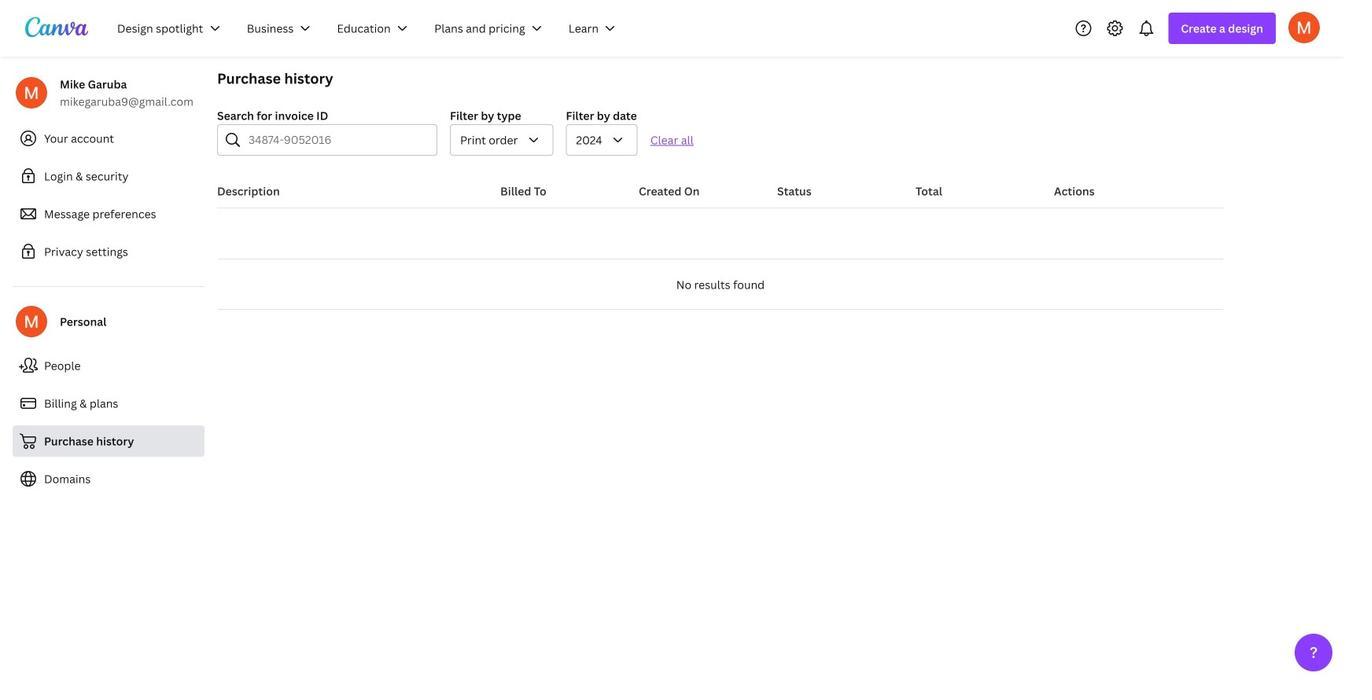 Task type: locate. For each thing, give the bounding box(es) containing it.
None button
[[450, 124, 553, 156], [566, 124, 638, 156], [450, 124, 553, 156], [566, 124, 638, 156]]

34874-9052016 text field
[[249, 125, 427, 155]]

mike garuba image
[[1289, 12, 1320, 43]]



Task type: vqa. For each thing, say whether or not it's contained in the screenshot.
34874-9052016 text box
yes



Task type: describe. For each thing, give the bounding box(es) containing it.
top level navigation element
[[107, 13, 632, 44]]



